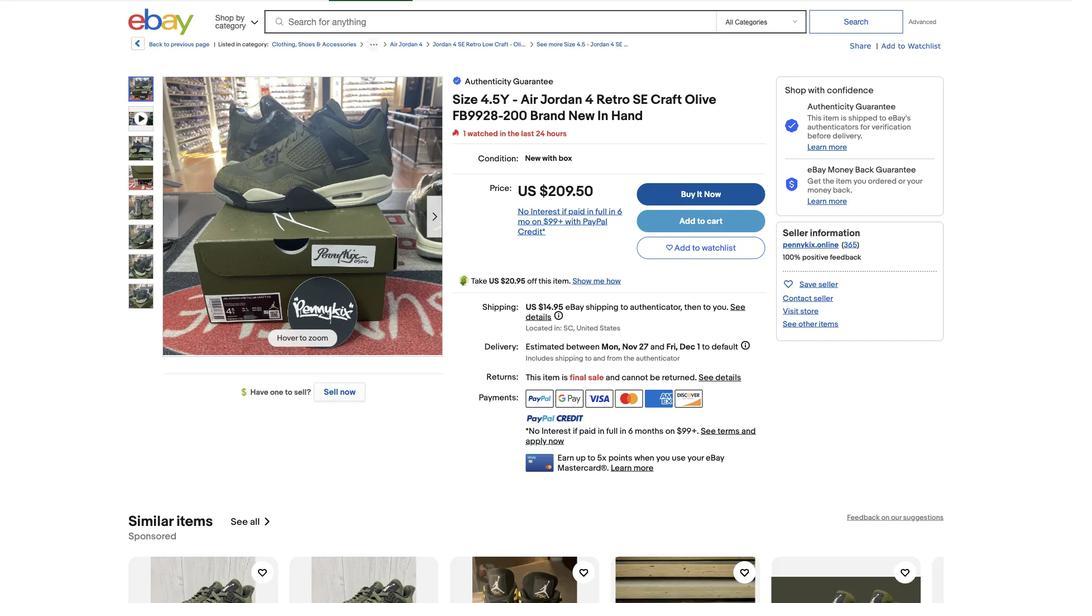 Task type: vqa. For each thing, say whether or not it's contained in the screenshot.
to in the Share | Add to Watchlist
yes



Task type: locate. For each thing, give the bounding box(es) containing it.
if for *no
[[573, 426, 578, 436]]

learn inside us $209.50 main content
[[611, 463, 632, 473]]

0 vertical spatial if
[[562, 207, 567, 217]]

picture 5 of 7 image
[[129, 225, 153, 249]]

0 vertical spatial 1
[[463, 129, 466, 139]]

size left '4.5' in the top of the page
[[564, 41, 576, 48]]

0 vertical spatial learn more link
[[808, 143, 848, 152]]

ebay inside ebay money back guarantee get the item you ordered or your money back. learn more
[[808, 165, 826, 175]]

ebay down terms
[[706, 453, 725, 463]]

to inside the back to previous page 'link'
[[164, 41, 169, 48]]

2 horizontal spatial with
[[809, 85, 825, 96]]

0 horizontal spatial air
[[390, 41, 398, 48]]

0 vertical spatial guarantee
[[513, 77, 554, 87]]

2 horizontal spatial ebay
[[808, 165, 826, 175]]

air down get the coupon image
[[390, 41, 398, 48]]

to inside share | add to watchlist
[[899, 41, 906, 50]]

add for add to cart
[[680, 216, 696, 226]]

1 vertical spatial you
[[713, 302, 727, 312]]

picture 6 of 7 image
[[129, 255, 153, 279]]

with details__icon image left before
[[786, 119, 799, 133]]

1 vertical spatial your
[[688, 453, 704, 463]]

with details__icon image
[[786, 119, 799, 133], [786, 178, 799, 192]]

0 vertical spatial see details link
[[526, 302, 746, 322]]

now up the earn
[[549, 436, 564, 446]]

learn inside ebay money back guarantee get the item you ordered or your money back. learn more
[[808, 197, 827, 206]]

see more size 4.5 - jordan 4 se retro low craft - olive link
[[537, 41, 686, 48]]

0 horizontal spatial 6
[[618, 207, 623, 217]]

see left all
[[231, 516, 248, 528]]

0 vertical spatial details
[[526, 312, 552, 322]]

0 vertical spatial with
[[809, 85, 825, 96]]

more down back.
[[829, 197, 848, 206]]

share | add to watchlist
[[850, 41, 941, 51]]

1 horizontal spatial |
[[877, 41, 879, 51]]

the inside ebay money back guarantee get the item you ordered or your money back. learn more
[[823, 177, 835, 186]]

on
[[532, 217, 542, 227], [666, 426, 675, 436], [882, 513, 890, 522]]

guarantee up shipped
[[856, 102, 896, 112]]

add down buy
[[680, 216, 696, 226]]

1 horizontal spatial back
[[856, 165, 874, 175]]

1 horizontal spatial 1
[[698, 342, 701, 352]]

us for us $209.50
[[518, 183, 537, 201]]

0 vertical spatial new
[[569, 108, 595, 124]]

1 vertical spatial items
[[177, 513, 213, 531]]

1 vertical spatial now
[[549, 436, 564, 446]]

1 vertical spatial add
[[680, 216, 696, 226]]

$20.95
[[501, 277, 526, 286]]

back up ordered
[[856, 165, 874, 175]]

this down includes
[[526, 373, 541, 383]]

full
[[596, 207, 607, 217], [607, 426, 618, 436]]

authenticity inside us $209.50 main content
[[465, 77, 511, 87]]

See all text field
[[231, 516, 260, 528]]

authenticity
[[465, 77, 511, 87], [808, 102, 854, 112]]

if
[[562, 207, 567, 217], [573, 426, 578, 436]]

1 vertical spatial .
[[695, 373, 697, 383]]

add
[[882, 41, 896, 50], [680, 216, 696, 226], [675, 243, 691, 253]]

1 vertical spatial shop
[[786, 85, 807, 96]]

feedback
[[830, 253, 862, 262]]

0 vertical spatial seller
[[819, 280, 838, 289]]

1 vertical spatial learn
[[808, 197, 827, 206]]

discover image
[[675, 390, 703, 408]]

2 vertical spatial you
[[657, 453, 670, 463]]

2 horizontal spatial the
[[823, 177, 835, 186]]

paid up up at the right
[[580, 426, 596, 436]]

jordan 4 se retro low craft - olive link
[[433, 41, 528, 48]]

paid inside no interest if paid in full in 6 mo on $99+ with paypal credit*
[[569, 207, 585, 217]]

seller right save
[[819, 280, 838, 289]]

| right share "button"
[[877, 41, 879, 51]]

1 vertical spatial seller
[[814, 294, 834, 303]]

item
[[824, 114, 840, 123], [837, 177, 852, 186], [543, 373, 560, 383]]

get the coupon image
[[329, 0, 413, 1]]

new left "in"
[[569, 108, 595, 124]]

retro down see more size 4.5 - jordan 4 se retro low craft - olive link
[[597, 92, 630, 108]]

| inside share | add to watchlist
[[877, 41, 879, 51]]

1 vertical spatial learn more link
[[808, 197, 848, 206]]

to right one
[[285, 388, 293, 397]]

see inside contact seller visit store see other items
[[783, 320, 797, 329]]

your inside ebay money back guarantee get the item you ordered or your money back. learn more
[[908, 177, 923, 186]]

1 right dec
[[698, 342, 701, 352]]

verification
[[872, 123, 912, 132]]

to left watchlist
[[899, 41, 906, 50]]

if for no
[[562, 207, 567, 217]]

se for size 4.5y - air jordan 4 retro se craft olive fb9928-200 brand new in hand
[[633, 92, 648, 108]]

full inside no interest if paid in full in 6 mo on $99+ with paypal credit*
[[596, 207, 607, 217]]

2 vertical spatial guarantee
[[876, 165, 917, 175]]

craft
[[495, 41, 509, 48], [653, 41, 666, 48], [651, 92, 682, 108]]

delivery:
[[485, 342, 519, 352]]

if down 'paypal credit' image
[[573, 426, 578, 436]]

1 horizontal spatial ebay
[[706, 453, 725, 463]]

the
[[508, 129, 520, 139], [823, 177, 835, 186], [624, 354, 635, 363]]

item up before
[[824, 114, 840, 123]]

shop inside shop by category
[[215, 13, 234, 22]]

0 horizontal spatial is
[[562, 373, 568, 383]]

0 horizontal spatial .
[[695, 373, 697, 383]]

is left final
[[562, 373, 568, 383]]

see all
[[231, 516, 260, 528]]

it
[[697, 189, 703, 199]]

air down 'authenticity guarantee'
[[521, 92, 538, 108]]

jordan
[[399, 41, 418, 48], [433, 41, 452, 48], [591, 41, 610, 48], [541, 92, 583, 108]]

0 vertical spatial shop
[[215, 13, 234, 22]]

2 horizontal spatial on
[[882, 513, 890, 522]]

the for shipping
[[624, 354, 635, 363]]

learn more link down before
[[808, 143, 848, 152]]

0 vertical spatial add
[[882, 41, 896, 50]]

0 horizontal spatial back
[[149, 41, 163, 48]]

guarantee inside authenticity guarantee this item is shipped to ebay's authenticators for verification before delivery. learn more
[[856, 102, 896, 112]]

apply
[[526, 436, 547, 446]]

2 horizontal spatial you
[[854, 177, 867, 186]]

ebay money back guarantee get the item you ordered or your money back. learn more
[[808, 165, 923, 206]]

in
[[236, 41, 241, 48], [500, 129, 506, 139], [587, 207, 594, 217], [609, 207, 616, 217], [598, 426, 605, 436], [620, 426, 627, 436]]

back inside ebay money back guarantee get the item you ordered or your money back. learn more
[[856, 165, 874, 175]]

in right watched in the top left of the page
[[500, 129, 506, 139]]

shipping for ebay
[[586, 302, 619, 312]]

add down the add to cart link
[[675, 243, 691, 253]]

see left terms
[[701, 426, 716, 436]]

in up 5x
[[598, 426, 605, 436]]

4.5y
[[481, 92, 510, 108]]

0 horizontal spatial the
[[508, 129, 520, 139]]

google pay image
[[556, 390, 584, 408]]

more inside us $209.50 main content
[[634, 463, 654, 473]]

interest for *no
[[542, 426, 571, 436]]

seller inside contact seller visit store see other items
[[814, 294, 834, 303]]

dollar sign image
[[242, 388, 251, 397]]

now inside see terms and apply now
[[549, 436, 564, 446]]

learn down money
[[808, 197, 827, 206]]

6 left months
[[629, 426, 633, 436]]

visit store link
[[783, 307, 819, 316]]

0 horizontal spatial if
[[562, 207, 567, 217]]

shop
[[215, 13, 234, 22], [786, 85, 807, 96]]

0 vertical spatial shipping
[[586, 302, 619, 312]]

0 vertical spatial you
[[854, 177, 867, 186]]

shipping up states
[[586, 302, 619, 312]]

seller
[[783, 227, 808, 239]]

$209.50
[[540, 183, 594, 201]]

details up located
[[526, 312, 552, 322]]

0 vertical spatial learn
[[808, 143, 827, 152]]

guarantee inside us $209.50 main content
[[513, 77, 554, 87]]

2 vertical spatial add
[[675, 243, 691, 253]]

no
[[518, 207, 529, 217]]

your right or
[[908, 177, 923, 186]]

authenticity up 4.5y
[[465, 77, 511, 87]]

1 horizontal spatial details
[[716, 373, 742, 383]]

your right use
[[688, 453, 704, 463]]

the right get
[[823, 177, 835, 186]]

watched
[[468, 129, 498, 139]]

picture 7 of 7 image
[[129, 284, 153, 308]]

1 vertical spatial back
[[856, 165, 874, 175]]

add inside share | add to watchlist
[[882, 41, 896, 50]]

see inside see terms and apply now
[[701, 426, 716, 436]]

authenticators
[[808, 123, 859, 132]]

1 vertical spatial interest
[[542, 426, 571, 436]]

mo
[[518, 217, 530, 227]]

on for months
[[666, 426, 675, 436]]

0 vertical spatial size
[[564, 41, 576, 48]]

new
[[569, 108, 595, 124], [526, 154, 541, 163]]

1 horizontal spatial items
[[819, 320, 839, 329]]

back inside 'link'
[[149, 41, 163, 48]]

the left last
[[508, 129, 520, 139]]

learn more link right 5x
[[611, 463, 654, 473]]

olive
[[514, 41, 528, 48], [671, 41, 686, 48], [685, 92, 717, 108]]

add right share
[[882, 41, 896, 50]]

earn up to 5x points when you use your ebay mastercard®.
[[558, 453, 725, 473]]

shop left by on the top of page
[[215, 13, 234, 22]]

american express image
[[645, 390, 673, 408]]

shop with confidence
[[786, 85, 874, 96]]

. up discover image
[[695, 373, 697, 383]]

includes shipping to and from the authenticator
[[526, 354, 680, 363]]

shop for shop with confidence
[[786, 85, 807, 96]]

details
[[526, 312, 552, 322], [716, 373, 742, 383]]

returns:
[[487, 372, 519, 382]]

interest inside no interest if paid in full in 6 mo on $99+ with paypal credit*
[[531, 207, 560, 217]]

| left listed
[[214, 41, 215, 48]]

text__icon image
[[453, 76, 462, 87]]

see for see terms and apply now
[[701, 426, 716, 436]]

6 right paypal
[[618, 207, 623, 217]]

size down text__icon
[[453, 92, 478, 108]]

shipping down between
[[556, 354, 584, 363]]

0 horizontal spatial with
[[543, 154, 557, 163]]

to right then
[[704, 302, 711, 312]]

1 horizontal spatial if
[[573, 426, 578, 436]]

sell?
[[294, 388, 311, 397]]

1 horizontal spatial low
[[640, 41, 651, 48]]

clothing, shoes & accessories link
[[272, 41, 357, 48]]

similar items
[[129, 513, 213, 531]]

details down default
[[716, 373, 742, 383]]

0 vertical spatial 6
[[618, 207, 623, 217]]

1 with details__icon image from the top
[[786, 119, 799, 133]]

se right "in"
[[633, 92, 648, 108]]

se inside size 4.5y - air jordan 4 retro se craft olive fb9928-200 brand new in hand
[[633, 92, 648, 108]]

0 vertical spatial now
[[340, 387, 356, 397]]

located in: sc, united states
[[526, 324, 621, 333]]

and right terms
[[742, 426, 756, 436]]

ebay
[[808, 165, 826, 175], [566, 302, 584, 312], [706, 453, 725, 463]]

visa image
[[586, 390, 614, 408]]

None submit
[[810, 10, 904, 34]]

0 vertical spatial is
[[841, 114, 847, 123]]

$99+.
[[677, 426, 699, 436]]

0 vertical spatial this
[[808, 114, 822, 123]]

see all link
[[231, 513, 271, 531]]

learn down before
[[808, 143, 827, 152]]

see more size 4.5 - jordan 4 se retro low craft - olive
[[537, 41, 686, 48]]

you right back.
[[854, 177, 867, 186]]

more down "delivery."
[[829, 143, 848, 152]]

with left confidence
[[809, 85, 825, 96]]

2 vertical spatial ebay
[[706, 453, 725, 463]]

you left use
[[657, 453, 670, 463]]

1 horizontal spatial shop
[[786, 85, 807, 96]]

on inside no interest if paid in full in 6 mo on $99+ with paypal credit*
[[532, 217, 542, 227]]

share
[[850, 41, 872, 50]]

nov
[[623, 342, 638, 352]]

shop left confidence
[[786, 85, 807, 96]]

this up before
[[808, 114, 822, 123]]

1 vertical spatial see details link
[[699, 373, 742, 383]]

1 horizontal spatial 6
[[629, 426, 633, 436]]

2 vertical spatial learn
[[611, 463, 632, 473]]

1 vertical spatial paid
[[580, 426, 596, 436]]

sell now
[[324, 387, 356, 397]]

. right then
[[727, 302, 729, 312]]

see up default
[[731, 302, 746, 312]]

full for months
[[607, 426, 618, 436]]

you right then
[[713, 302, 727, 312]]

full right '$99+'
[[596, 207, 607, 217]]

video 1 of 1 image
[[129, 107, 153, 131]]

to left 5x
[[588, 453, 596, 463]]

to left watchlist on the right of the page
[[693, 243, 700, 253]]

take
[[471, 277, 488, 286]]

paid for months
[[580, 426, 596, 436]]

with right '$99+'
[[566, 217, 581, 227]]

us up no
[[518, 183, 537, 201]]

see details link for and cannot be returned
[[699, 373, 742, 383]]

with for shop
[[809, 85, 825, 96]]

off
[[527, 277, 537, 286]]

learn inside authenticity guarantee this item is shipped to ebay's authenticators for verification before delivery. learn more
[[808, 143, 827, 152]]

full for mo
[[596, 207, 607, 217]]

picture 3 of 7 image
[[129, 166, 153, 190]]

none submit inside shop by category banner
[[810, 10, 904, 34]]

size
[[564, 41, 576, 48], [453, 92, 478, 108]]

more right points
[[634, 463, 654, 473]]

1 horizontal spatial authenticity
[[808, 102, 854, 112]]

1 left watched in the top left of the page
[[463, 129, 466, 139]]

seller for contact
[[814, 294, 834, 303]]

see down shop by category banner
[[537, 41, 548, 48]]

2 vertical spatial the
[[624, 354, 635, 363]]

interest
[[531, 207, 560, 217], [542, 426, 571, 436]]

have
[[251, 388, 269, 397]]

pennykix.online
[[783, 240, 839, 250]]

is up "delivery."
[[841, 114, 847, 123]]

2 with details__icon image from the top
[[786, 178, 799, 192]]

the for money
[[823, 177, 835, 186]]

see for see details
[[731, 302, 746, 312]]

picture 1 of 7 image
[[130, 78, 153, 101]]

one
[[270, 388, 284, 397]]

interest right no
[[531, 207, 560, 217]]

1 horizontal spatial on
[[666, 426, 675, 436]]

0 horizontal spatial size
[[453, 92, 478, 108]]

save seller button
[[783, 278, 838, 290]]

1 horizontal spatial new
[[569, 108, 595, 124]]

1 vertical spatial is
[[562, 373, 568, 383]]

learn right 5x
[[611, 463, 632, 473]]

size 4.5y - air jordan 4 retro se craft olive fb9928-200 brand new in hand
[[453, 92, 717, 124]]

1 horizontal spatial se
[[616, 41, 623, 48]]

located
[[526, 324, 553, 333]]

authenticity inside authenticity guarantee this item is shipped to ebay's authenticators for verification before delivery. learn more
[[808, 102, 854, 112]]

payments:
[[479, 393, 519, 403]]

more inside authenticity guarantee this item is shipped to ebay's authenticators for verification before delivery. learn more
[[829, 143, 848, 152]]

learn for ebay
[[808, 197, 827, 206]]

1 horizontal spatial with
[[566, 217, 581, 227]]

1 horizontal spatial is
[[841, 114, 847, 123]]

on left $99+.
[[666, 426, 675, 436]]

be
[[650, 373, 660, 383]]

1 horizontal spatial air
[[521, 92, 538, 108]]

ebay for ebay money back guarantee get the item you ordered or your money back. learn more
[[808, 165, 826, 175]]

seller inside 'button'
[[819, 280, 838, 289]]

1 horizontal spatial the
[[624, 354, 635, 363]]

0 horizontal spatial your
[[688, 453, 704, 463]]

0 horizontal spatial details
[[526, 312, 552, 322]]

us
[[518, 183, 537, 201], [489, 277, 499, 286], [526, 302, 537, 312]]

guarantee up brand
[[513, 77, 554, 87]]

see details link down default
[[699, 373, 742, 383]]

on left our
[[882, 513, 890, 522]]

seller down save seller
[[814, 294, 834, 303]]

1 horizontal spatial you
[[713, 302, 727, 312]]

2 horizontal spatial se
[[633, 92, 648, 108]]

*no interest if paid in full in 6 months on $99+.
[[526, 426, 701, 436]]

full up points
[[607, 426, 618, 436]]

learn more link inside us $209.50 main content
[[611, 463, 654, 473]]

learn
[[808, 143, 827, 152], [808, 197, 827, 206], [611, 463, 632, 473]]

jordan inside size 4.5y - air jordan 4 retro se craft olive fb9928-200 brand new in hand
[[541, 92, 583, 108]]

craft inside size 4.5y - air jordan 4 retro se craft olive fb9928-200 brand new in hand
[[651, 92, 682, 108]]

learn for authenticity
[[808, 143, 827, 152]]

0 vertical spatial authenticity
[[465, 77, 511, 87]]

0 vertical spatial on
[[532, 217, 542, 227]]

back left previous
[[149, 41, 163, 48]]

up
[[576, 453, 586, 463]]

ebay up get
[[808, 165, 826, 175]]

0 horizontal spatial this
[[526, 373, 541, 383]]

contact seller link
[[783, 294, 834, 303]]

1 vertical spatial air
[[521, 92, 538, 108]]

0 horizontal spatial shipping
[[556, 354, 584, 363]]

if inside no interest if paid in full in 6 mo on $99+ with paypal credit*
[[562, 207, 567, 217]]

authenticity for authenticity guarantee this item is shipped to ebay's authenticators for verification before delivery. learn more
[[808, 102, 854, 112]]

then
[[685, 302, 702, 312]]

see down visit
[[783, 320, 797, 329]]

item.
[[553, 277, 571, 286]]

Sponsored text field
[[129, 531, 177, 543]]

now
[[705, 189, 721, 199]]

you inside ebay money back guarantee get the item you ordered or your money back. learn more
[[854, 177, 867, 186]]

you inside earn up to 5x points when you use your ebay mastercard®.
[[657, 453, 670, 463]]

see other items link
[[783, 320, 839, 329]]

1 vertical spatial guarantee
[[856, 102, 896, 112]]

on right the mo
[[532, 217, 542, 227]]

1 horizontal spatial this
[[808, 114, 822, 123]]

picture 2 of 7 image
[[129, 136, 153, 160]]

this inside us $209.50 main content
[[526, 373, 541, 383]]

0 vertical spatial back
[[149, 41, 163, 48]]

item down money
[[837, 177, 852, 186]]

paid for mo
[[569, 207, 585, 217]]

now right sell
[[340, 387, 356, 397]]

2 vertical spatial item
[[543, 373, 560, 383]]

to left previous
[[164, 41, 169, 48]]

you for earn up to 5x points when you use your ebay mastercard®.
[[657, 453, 670, 463]]

6 inside no interest if paid in full in 6 mo on $99+ with paypal credit*
[[618, 207, 623, 217]]

in down $209.50
[[587, 207, 594, 217]]

authenticity down shop with confidence
[[808, 102, 854, 112]]

interest down 'paypal credit' image
[[542, 426, 571, 436]]

to left ebay's
[[880, 114, 887, 123]]

items right the similar at the bottom left of the page
[[177, 513, 213, 531]]

when
[[635, 453, 655, 463]]

1 low from the left
[[483, 41, 493, 48]]

1 vertical spatial shipping
[[556, 354, 584, 363]]

if down $209.50
[[562, 207, 567, 217]]

fb9928-
[[453, 108, 503, 124]]

0 horizontal spatial se
[[458, 41, 465, 48]]

1 vertical spatial new
[[526, 154, 541, 163]]

se right '4.5' in the top of the page
[[616, 41, 623, 48]]

add to watchlist link
[[882, 41, 941, 51]]

master card image
[[616, 390, 643, 408]]

paid
[[569, 207, 585, 217], [580, 426, 596, 436]]

and up authenticator
[[651, 342, 665, 352]]

6 for *no interest if paid in full in 6 months on $99+.
[[629, 426, 633, 436]]

0 vertical spatial us
[[518, 183, 537, 201]]

size inside size 4.5y - air jordan 4 retro se craft olive fb9928-200 brand new in hand
[[453, 92, 478, 108]]

guarantee up or
[[876, 165, 917, 175]]

see inside see details
[[731, 302, 746, 312]]

0 horizontal spatial shop
[[215, 13, 234, 22]]

in:
[[555, 324, 562, 333]]

0 horizontal spatial low
[[483, 41, 493, 48]]

us $209.50 main content
[[453, 76, 767, 473]]

1 vertical spatial 6
[[629, 426, 633, 436]]

is
[[841, 114, 847, 123], [562, 373, 568, 383]]



Task type: describe. For each thing, give the bounding box(es) containing it.
24
[[536, 129, 545, 139]]

terms
[[718, 426, 740, 436]]

in right listed
[[236, 41, 241, 48]]

1 horizontal spatial size
[[564, 41, 576, 48]]

our
[[892, 513, 902, 522]]

credit*
[[518, 227, 546, 237]]

delivery.
[[833, 132, 863, 141]]

money
[[808, 186, 832, 195]]

add to watchlist
[[675, 243, 736, 253]]

sell
[[324, 387, 338, 397]]

shop for shop by category
[[215, 13, 234, 22]]

estimated
[[526, 342, 565, 352]]

category
[[215, 21, 246, 30]]

buy it now
[[681, 189, 721, 199]]

)
[[858, 240, 860, 250]]

to up states
[[621, 302, 629, 312]]

in right paypal
[[609, 207, 616, 217]]

jordan 4 se retro low craft - olive
[[433, 41, 528, 48]]

see terms and apply now link
[[526, 426, 756, 446]]

with inside no interest if paid in full in 6 mo on $99+ with paypal credit*
[[566, 217, 581, 227]]

paypal image
[[526, 390, 554, 408]]

ebay inside earn up to 5x points when you use your ebay mastercard®.
[[706, 453, 725, 463]]

$14.95
[[539, 302, 564, 312]]

dec
[[680, 342, 696, 352]]

final
[[570, 373, 587, 383]]

information
[[810, 227, 861, 239]]

1 vertical spatial details
[[716, 373, 742, 383]]

to inside add to watchlist link
[[693, 243, 700, 253]]

last
[[521, 129, 534, 139]]

me
[[594, 277, 605, 286]]

to right dec
[[702, 342, 710, 352]]

0 horizontal spatial now
[[340, 387, 356, 397]]

by
[[236, 13, 245, 22]]

suggestions
[[904, 513, 944, 522]]

shipping:
[[483, 302, 519, 312]]

0 horizontal spatial |
[[214, 41, 215, 48]]

authenticator,
[[630, 302, 683, 312]]

in left months
[[620, 426, 627, 436]]

paypal
[[583, 217, 608, 227]]

with details__icon image for authenticity guarantee
[[786, 119, 799, 133]]

between
[[566, 342, 600, 352]]

get
[[808, 177, 821, 186]]

brand
[[531, 108, 566, 124]]

sale
[[588, 373, 604, 383]]

Search for anything text field
[[266, 11, 714, 32]]

1 horizontal spatial .
[[727, 302, 729, 312]]

learn more
[[611, 463, 654, 473]]

for
[[861, 123, 870, 132]]

authenticity guarantee this item is shipped to ebay's authenticators for verification before delivery. learn more
[[808, 102, 912, 152]]

is inside authenticity guarantee this item is shipped to ebay's authenticators for verification before delivery. learn more
[[841, 114, 847, 123]]

se for see more size 4.5 - jordan 4 se retro low craft - olive
[[616, 41, 623, 48]]

5x
[[598, 453, 607, 463]]

0 vertical spatial the
[[508, 129, 520, 139]]

show me how button
[[573, 274, 621, 286]]

to inside authenticity guarantee this item is shipped to ebay's authenticators for verification before delivery. learn more
[[880, 114, 887, 123]]

paypal credit image
[[526, 414, 584, 423]]

to down between
[[585, 354, 592, 363]]

new with box
[[526, 154, 572, 163]]

4 inside size 4.5y - air jordan 4 retro se craft olive fb9928-200 brand new in hand
[[585, 92, 594, 108]]

learn more link for back
[[808, 197, 848, 206]]

listed
[[218, 41, 235, 48]]

authenticity guarantee
[[465, 77, 554, 87]]

this inside authenticity guarantee this item is shipped to ebay's authenticators for verification before delivery. learn more
[[808, 114, 822, 123]]

item inside ebay money back guarantee get the item you ordered or your money back. learn more
[[837, 177, 852, 186]]

us for us $14.95
[[526, 302, 537, 312]]

see details link for ebay shipping to authenticator, then to you
[[526, 302, 746, 322]]

27
[[639, 342, 649, 352]]

clothing, shoes & accessories
[[272, 41, 357, 48]]

items inside contact seller visit store see other items
[[819, 320, 839, 329]]

to inside the add to cart link
[[698, 216, 705, 226]]

air jordan 4
[[390, 41, 423, 48]]

sc,
[[564, 324, 575, 333]]

ebay mastercard image
[[526, 454, 554, 472]]

see up discover image
[[699, 373, 714, 383]]

visit
[[783, 307, 799, 316]]

retro inside size 4.5y - air jordan 4 retro se craft olive fb9928-200 brand new in hand
[[597, 92, 630, 108]]

us $209.50
[[518, 183, 594, 201]]

no interest if paid in full in 6 mo on $99+ with paypal credit*
[[518, 207, 623, 237]]

learn more link for this
[[808, 143, 848, 152]]

shop by category banner
[[129, 0, 944, 38]]

ebay shipping to authenticator, then to you .
[[566, 302, 731, 312]]

default
[[712, 342, 739, 352]]

is inside us $209.50 main content
[[562, 373, 568, 383]]

in
[[598, 108, 609, 124]]

before
[[808, 132, 831, 141]]

0 vertical spatial air
[[390, 41, 398, 48]]

to inside earn up to 5x points when you use your ebay mastercard®.
[[588, 453, 596, 463]]

authenticity for authenticity guarantee
[[465, 77, 511, 87]]

authenticator
[[636, 354, 680, 363]]

more left '4.5' in the top of the page
[[549, 41, 563, 48]]

back to previous page
[[149, 41, 210, 48]]

use
[[672, 453, 686, 463]]

share button
[[850, 41, 872, 51]]

guarantee for authenticity guarantee
[[513, 77, 554, 87]]

see terms and apply now
[[526, 426, 756, 446]]

mon,
[[602, 342, 621, 352]]

buy
[[681, 189, 696, 199]]

how
[[607, 277, 621, 286]]

save seller
[[800, 280, 838, 289]]

| listed in category:
[[214, 41, 269, 48]]

details inside see details
[[526, 312, 552, 322]]

new inside size 4.5y - air jordan 4 retro se craft olive fb9928-200 brand new in hand
[[569, 108, 595, 124]]

or
[[899, 177, 906, 186]]

retro right '4.5' in the top of the page
[[624, 41, 639, 48]]

ebay for ebay shipping to authenticator, then to you .
[[566, 302, 584, 312]]

200
[[503, 108, 528, 124]]

see for see all
[[231, 516, 248, 528]]

size 4.5y - air jordan 4 retro se craft olive fb9928-200 brand new in hand - picture 1 of 7 image
[[163, 76, 442, 355]]

show
[[573, 277, 592, 286]]

with details__icon image for ebay money back guarantee
[[786, 178, 799, 192]]

interest for no
[[531, 207, 560, 217]]

item inside us $209.50 main content
[[543, 373, 560, 383]]

on for mo
[[532, 217, 542, 227]]

confidence
[[827, 85, 874, 96]]

and inside see terms and apply now
[[742, 426, 756, 436]]

with for new
[[543, 154, 557, 163]]

air jordan 4 link
[[390, 41, 423, 48]]

1 vertical spatial 1
[[698, 342, 701, 352]]

includes
[[526, 354, 554, 363]]

0 horizontal spatial new
[[526, 154, 541, 163]]

sell now link
[[311, 383, 366, 402]]

us $14.95
[[526, 302, 564, 312]]

shop by category button
[[210, 9, 261, 33]]

points
[[609, 453, 633, 463]]

this item is final sale and cannot be returned . see details
[[526, 373, 742, 383]]

condition:
[[478, 154, 519, 164]]

guarantee inside ebay money back guarantee get the item you ordered or your money back. learn more
[[876, 165, 917, 175]]

similar
[[129, 513, 173, 531]]

2 low from the left
[[640, 41, 651, 48]]

cannot
[[622, 373, 648, 383]]

olive inside size 4.5y - air jordan 4 retro se craft olive fb9928-200 brand new in hand
[[685, 92, 717, 108]]

earn
[[558, 453, 574, 463]]

air inside size 4.5y - air jordan 4 retro se craft olive fb9928-200 brand new in hand
[[521, 92, 538, 108]]

store
[[801, 307, 819, 316]]

2 vertical spatial on
[[882, 513, 890, 522]]

and right sale
[[606, 373, 620, 383]]

other
[[799, 320, 817, 329]]

1 watched in the last 24 hours
[[463, 129, 567, 139]]

and left from
[[594, 354, 606, 363]]

guarantee for authenticity guarantee this item is shipped to ebay's authenticators for verification before delivery. learn more
[[856, 102, 896, 112]]

item inside authenticity guarantee this item is shipped to ebay's authenticators for verification before delivery. learn more
[[824, 114, 840, 123]]

6 for no interest if paid in full in 6 mo on $99+ with paypal credit*
[[618, 207, 623, 217]]

watchlist
[[908, 41, 941, 50]]

estimated between mon, nov 27 and fri, dec 1 to default
[[526, 342, 739, 352]]

money
[[828, 165, 854, 175]]

your inside earn up to 5x points when you use your ebay mastercard®.
[[688, 453, 704, 463]]

ordered
[[869, 177, 897, 186]]

you for ebay shipping to authenticator, then to you .
[[713, 302, 727, 312]]

seller for save
[[819, 280, 838, 289]]

add for add to watchlist
[[675, 243, 691, 253]]

us inside take us $20.95 off this item. show me how
[[489, 277, 499, 286]]

feedback on our suggestions
[[848, 513, 944, 522]]

add to cart link
[[637, 210, 766, 232]]

shipping for includes
[[556, 354, 584, 363]]

retro down search for anything "text box"
[[466, 41, 481, 48]]

see for see more size 4.5 - jordan 4 se retro low craft - olive
[[537, 41, 548, 48]]

more inside ebay money back guarantee get the item you ordered or your money back. learn more
[[829, 197, 848, 206]]

clothing,
[[272, 41, 297, 48]]

picture 4 of 7 image
[[129, 196, 153, 220]]

- inside size 4.5y - air jordan 4 retro se craft olive fb9928-200 brand new in hand
[[513, 92, 518, 108]]

0 horizontal spatial items
[[177, 513, 213, 531]]



